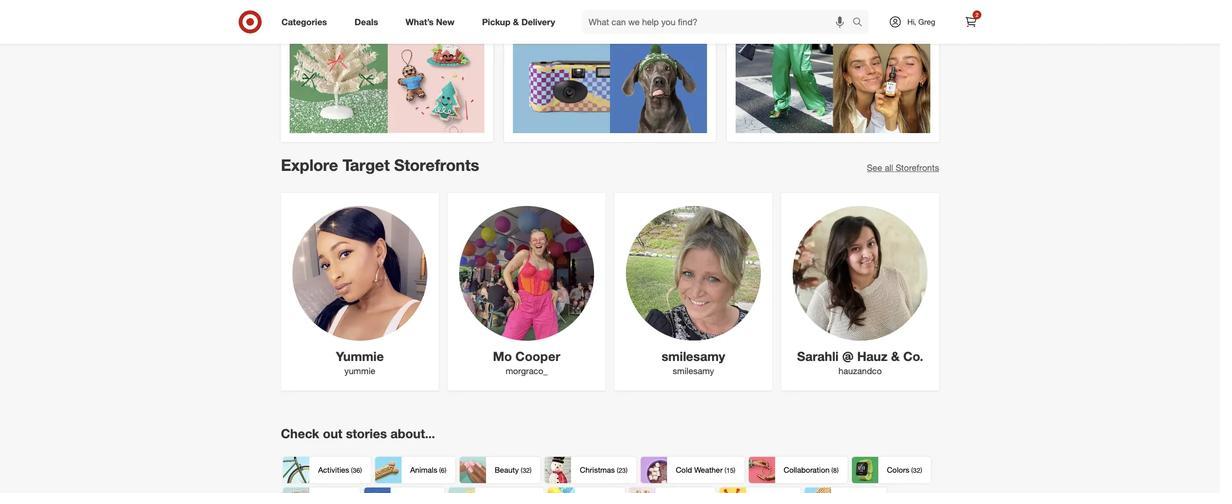 Task type: vqa. For each thing, say whether or not it's contained in the screenshot.
fifth (
yes



Task type: locate. For each thing, give the bounding box(es) containing it.
( right animals
[[439, 467, 441, 475]]

7 ) from the left
[[921, 467, 922, 475]]

( right beauty at left
[[521, 467, 523, 475]]

( inside collaboration ( 8 )
[[832, 467, 834, 475]]

5 ( from the left
[[725, 467, 727, 475]]

& left co.
[[891, 349, 900, 364]]

3 ) from the left
[[530, 467, 532, 475]]

1 horizontal spatial &
[[891, 349, 900, 364]]

) inside animals ( 6 )
[[445, 467, 447, 475]]

1 horizontal spatial 32
[[913, 467, 921, 475]]

) right colors
[[921, 467, 922, 475]]

) right collaboration
[[837, 467, 839, 475]]

christmas ( 23 )
[[580, 466, 628, 475]]

6 ) from the left
[[837, 467, 839, 475]]

( inside christmas ( 23 )
[[617, 467, 619, 475]]

1 vertical spatial &
[[891, 349, 900, 364]]

1 horizontal spatial storefronts
[[896, 163, 940, 174]]

yummie
[[336, 349, 384, 364]]

) right "activities"
[[360, 467, 362, 475]]

32 right beauty at left
[[523, 467, 530, 475]]

cold weather ( 15 )
[[676, 466, 736, 475]]

1 vertical spatial smilesamy
[[673, 366, 714, 377]]

see all storefronts link
[[867, 162, 940, 175]]

36
[[353, 467, 360, 475]]

) right weather
[[734, 467, 736, 475]]

2 ( from the left
[[439, 467, 441, 475]]

( inside animals ( 6 )
[[439, 467, 441, 475]]

& right pickup
[[513, 16, 519, 27]]

) right beauty at left
[[530, 467, 532, 475]]

0 horizontal spatial storefronts
[[394, 155, 479, 175]]

search
[[848, 17, 874, 28]]

smilesamy smilesamy
[[662, 349, 726, 377]]

explore
[[281, 155, 338, 175]]

storefronts
[[394, 155, 479, 175], [896, 163, 940, 174]]

what's
[[406, 16, 434, 27]]

categories link
[[272, 10, 341, 34]]

(
[[351, 467, 353, 475], [439, 467, 441, 475], [521, 467, 523, 475], [617, 467, 619, 475], [725, 467, 727, 475], [832, 467, 834, 475], [912, 467, 913, 475]]

2 profile image for creator image from the left
[[459, 206, 594, 341]]

mo cooper morgraco_
[[493, 349, 561, 377]]

6 ( from the left
[[832, 467, 834, 475]]

animals
[[410, 466, 437, 475]]

smilesamy
[[662, 349, 726, 364], [673, 366, 714, 377]]

0 horizontal spatial &
[[513, 16, 519, 27]]

weather
[[694, 466, 723, 475]]

all
[[885, 163, 894, 174]]

) for colors
[[921, 467, 922, 475]]

check out stories about...
[[281, 427, 435, 442]]

&
[[513, 16, 519, 27], [891, 349, 900, 364]]

) for activities
[[360, 467, 362, 475]]

4 profile image for creator image from the left
[[793, 206, 928, 341]]

very merry holiday traditions for all. image
[[290, 0, 484, 134]]

1 profile image for creator image from the left
[[293, 206, 428, 341]]

1 ( from the left
[[351, 467, 353, 475]]

) for beauty
[[530, 467, 532, 475]]

delivery
[[522, 16, 555, 27]]

hauz
[[858, 349, 888, 364]]

3 profile image for creator image from the left
[[626, 206, 761, 341]]

6
[[441, 467, 445, 475]]

1 ) from the left
[[360, 467, 362, 475]]

What can we help you find? suggestions appear below search field
[[582, 10, 856, 34]]

cold
[[676, 466, 692, 475]]

1 32 from the left
[[523, 467, 530, 475]]

hi,
[[908, 17, 917, 26]]

( inside cold weather ( 15 )
[[725, 467, 727, 475]]

christmas
[[580, 466, 615, 475]]

morgraco_
[[506, 366, 548, 377]]

( inside colors ( 32 )
[[912, 467, 913, 475]]

7 ( from the left
[[912, 467, 913, 475]]

0 vertical spatial smilesamy
[[662, 349, 726, 364]]

4 ( from the left
[[617, 467, 619, 475]]

( right weather
[[725, 467, 727, 475]]

) inside christmas ( 23 )
[[626, 467, 628, 475]]

beauty
[[495, 466, 519, 475]]

( right collaboration
[[832, 467, 834, 475]]

32
[[523, 467, 530, 475], [913, 467, 921, 475]]

pickup & delivery
[[482, 16, 555, 27]]

search button
[[848, 10, 874, 36]]

) inside colors ( 32 )
[[921, 467, 922, 475]]

) inside beauty ( 32 )
[[530, 467, 532, 475]]

( right "activities"
[[351, 467, 353, 475]]

23
[[619, 467, 626, 475]]

0 horizontal spatial 32
[[523, 467, 530, 475]]

greg
[[919, 17, 936, 26]]

( inside beauty ( 32 )
[[521, 467, 523, 475]]

32 inside beauty ( 32 )
[[523, 467, 530, 475]]

32 right colors
[[913, 467, 921, 475]]

2 ) from the left
[[445, 467, 447, 475]]

32 for beauty
[[523, 467, 530, 475]]

32 inside colors ( 32 )
[[913, 467, 921, 475]]

) for collaboration
[[837, 467, 839, 475]]

sarahli
[[797, 349, 839, 364]]

) right animals
[[445, 467, 447, 475]]

( right christmas
[[617, 467, 619, 475]]

) right christmas
[[626, 467, 628, 475]]

5 ) from the left
[[734, 467, 736, 475]]

) inside collaboration ( 8 )
[[837, 467, 839, 475]]

) inside activities ( 36 )
[[360, 467, 362, 475]]

( for colors
[[912, 467, 913, 475]]

( inside activities ( 36 )
[[351, 467, 353, 475]]

what's new link
[[396, 10, 468, 34]]

) inside cold weather ( 15 )
[[734, 467, 736, 475]]

4 ) from the left
[[626, 467, 628, 475]]

3 ( from the left
[[521, 467, 523, 475]]

profile image for creator image
[[293, 206, 428, 341], [459, 206, 594, 341], [626, 206, 761, 341], [793, 206, 928, 341]]

storefronts inside "link"
[[896, 163, 940, 174]]

stories
[[346, 427, 387, 442]]

2 link
[[959, 10, 983, 34]]

what's new
[[406, 16, 455, 27]]

)
[[360, 467, 362, 475], [445, 467, 447, 475], [530, 467, 532, 475], [626, 467, 628, 475], [734, 467, 736, 475], [837, 467, 839, 475], [921, 467, 922, 475]]

2 32 from the left
[[913, 467, 921, 475]]

hi, greg
[[908, 17, 936, 26]]

( right colors
[[912, 467, 913, 475]]

colors ( 32 )
[[887, 466, 922, 475]]

explore target storefronts
[[281, 155, 479, 175]]



Task type: describe. For each thing, give the bounding box(es) containing it.
deals link
[[345, 10, 392, 34]]

target
[[343, 155, 390, 175]]

32 for colors
[[913, 467, 921, 475]]

cooper
[[516, 349, 561, 364]]

yummie
[[344, 366, 376, 377]]

out
[[323, 427, 343, 442]]

categories
[[282, 16, 327, 27]]

beauty ( 32 )
[[495, 466, 532, 475]]

sarahli @ hauz & co. hauzandco
[[797, 349, 924, 377]]

see all storefronts
[[867, 163, 940, 174]]

hauzandco
[[839, 366, 882, 377]]

) for christmas
[[626, 467, 628, 475]]

profile image for creator image for sarahli
[[793, 206, 928, 341]]

profile image for creator image for mo
[[459, 206, 594, 341]]

storefronts for explore target storefronts
[[394, 155, 479, 175]]

new
[[436, 16, 455, 27]]

2
[[976, 12, 979, 18]]

( for christmas
[[617, 467, 619, 475]]

smilesamy inside smilesamy smilesamy
[[673, 366, 714, 377]]

check
[[281, 427, 319, 442]]

profile image for creator image for yummie
[[293, 206, 428, 341]]

( for activities
[[351, 467, 353, 475]]

& inside sarahli @ hauz & co. hauzandco
[[891, 349, 900, 364]]

storefronts for see all storefronts
[[896, 163, 940, 174]]

( for animals
[[439, 467, 441, 475]]

about...
[[391, 427, 435, 442]]

mo
[[493, 349, 512, 364]]

( for collaboration
[[832, 467, 834, 475]]

deals
[[355, 16, 378, 27]]

activities
[[318, 466, 349, 475]]

see
[[867, 163, 883, 174]]

co.
[[904, 349, 924, 364]]

) for animals
[[445, 467, 447, 475]]

15
[[727, 467, 734, 475]]

animals ( 6 )
[[410, 466, 447, 475]]

collaboration
[[784, 466, 830, 475]]

profile image for creator image for smilesamy
[[626, 206, 761, 341]]

collaboration ( 8 )
[[784, 466, 839, 475]]

every day's a celebration in december. image
[[513, 0, 708, 134]]

yummie yummie
[[336, 349, 384, 377]]

@
[[843, 349, 854, 364]]

activities ( 36 )
[[318, 466, 362, 475]]

0 vertical spatial &
[[513, 16, 519, 27]]

the top ten | most-shared edition image
[[736, 0, 931, 134]]

pickup
[[482, 16, 511, 27]]

colors
[[887, 466, 910, 475]]

( for beauty
[[521, 467, 523, 475]]

pickup & delivery link
[[473, 10, 569, 34]]

8
[[834, 467, 837, 475]]



